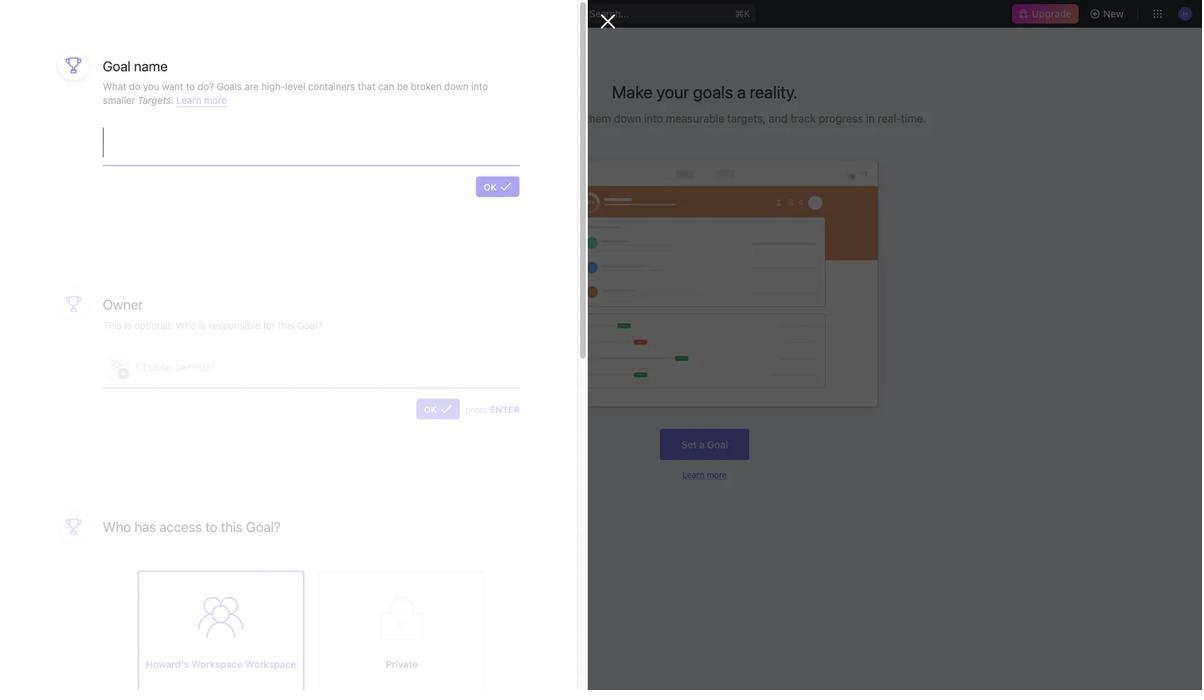 Task type: locate. For each thing, give the bounding box(es) containing it.
space
[[60, 317, 88, 329]]

1 horizontal spatial workspace
[[245, 659, 296, 670]]

targets,
[[727, 112, 766, 125]]

howard's
[[146, 659, 189, 670]]

down right broken
[[444, 81, 469, 92]]

private
[[386, 659, 418, 670]]

.
[[171, 94, 174, 106]]

a
[[737, 81, 746, 102], [699, 439, 705, 450]]

goal right "set"
[[707, 439, 728, 450]]

make your goals a reality.
[[612, 81, 798, 102]]

ok button left press
[[416, 399, 460, 420]]

has
[[135, 519, 156, 535]]

1 vertical spatial learn
[[683, 470, 705, 480]]

containers
[[308, 81, 355, 92]]

learn more
[[683, 470, 727, 480]]

new button
[[1084, 3, 1132, 25]]

learn down "set"
[[683, 470, 705, 480]]

0 horizontal spatial ok
[[424, 404, 437, 415]]

down
[[444, 81, 469, 92], [614, 112, 641, 125]]

1 vertical spatial a
[[699, 439, 705, 450]]

1 horizontal spatial to
[[205, 519, 217, 535]]

learn
[[176, 94, 201, 106], [683, 470, 705, 480]]

to inside what do you want to do? goals are high-level containers that can be broken down into smaller
[[186, 81, 195, 92]]

1 vertical spatial into
[[644, 112, 663, 125]]

that
[[358, 81, 376, 92]]

0 horizontal spatial workspace
[[192, 659, 243, 670]]

to left this in the left of the page
[[205, 519, 217, 535]]

goal up what
[[103, 58, 131, 74]]

level
[[285, 81, 306, 92]]

break
[[554, 112, 583, 125]]

1 vertical spatial learn more link
[[683, 470, 727, 480]]

1 horizontal spatial ok button
[[476, 177, 520, 197]]

into down 'your'
[[644, 112, 663, 125]]

learn more link
[[176, 94, 227, 107], [683, 470, 727, 480]]

make
[[612, 81, 653, 102]]

0 horizontal spatial to
[[186, 81, 195, 92]]

targets
[[138, 94, 171, 106]]

learn more link down do?
[[176, 94, 227, 107]]

1 horizontal spatial ok
[[484, 182, 497, 192]]

0 horizontal spatial goal
[[103, 58, 131, 74]]

choose
[[136, 361, 172, 373]]

1 horizontal spatial down
[[614, 112, 641, 125]]

None text field
[[103, 128, 520, 166]]

0 vertical spatial a
[[737, 81, 746, 102]]

team
[[33, 317, 57, 329]]

1 vertical spatial more
[[707, 470, 727, 480]]

0 vertical spatial to
[[186, 81, 195, 92]]

to
[[186, 81, 195, 92], [205, 519, 217, 535]]

to left do?
[[186, 81, 195, 92]]

a right "set"
[[699, 439, 705, 450]]

1 horizontal spatial learn
[[683, 470, 705, 480]]

dialog
[[0, 0, 616, 691]]

create
[[483, 112, 517, 125]]

you
[[143, 81, 159, 92]]

2 workspace from the left
[[245, 659, 296, 670]]

0 vertical spatial into
[[471, 81, 488, 92]]

more
[[204, 94, 227, 106], [707, 470, 727, 480]]

ok button down create in the left top of the page
[[476, 177, 520, 197]]

want
[[162, 81, 183, 92]]

1 vertical spatial down
[[614, 112, 641, 125]]

are
[[245, 81, 259, 92]]

them
[[585, 112, 611, 125]]

and
[[769, 112, 788, 125]]

be
[[397, 81, 408, 92]]

0 vertical spatial goal
[[103, 58, 131, 74]]

ok
[[484, 182, 497, 192], [424, 404, 437, 415]]

a up targets,
[[737, 81, 746, 102]]

create goals, break them down into measurable targets, and track progress in real-time.
[[483, 112, 926, 125]]

0 vertical spatial learn
[[176, 94, 201, 106]]

who has access to this goal?
[[103, 519, 281, 535]]

0 vertical spatial down
[[444, 81, 469, 92]]

more down do?
[[204, 94, 227, 106]]

name
[[134, 58, 168, 74]]

1 vertical spatial ok button
[[416, 399, 460, 420]]

down down make
[[614, 112, 641, 125]]

workspace
[[192, 659, 243, 670], [245, 659, 296, 670]]

set
[[682, 439, 697, 450]]

search...
[[590, 8, 629, 19]]

1 horizontal spatial more
[[707, 470, 727, 480]]

into up create in the left top of the page
[[471, 81, 488, 92]]

0 horizontal spatial ok button
[[416, 399, 460, 420]]

1 vertical spatial ok
[[424, 404, 437, 415]]

learn more link down set a goal
[[683, 470, 727, 480]]

0 horizontal spatial into
[[471, 81, 488, 92]]

press enter
[[465, 404, 520, 415]]

ok button
[[476, 177, 520, 197], [416, 399, 460, 420]]

howard's workspace workspace
[[146, 659, 296, 670]]

0 vertical spatial more
[[204, 94, 227, 106]]

into inside what do you want to do? goals are high-level containers that can be broken down into smaller
[[471, 81, 488, 92]]

targets . learn more
[[138, 94, 227, 106]]

0 horizontal spatial learn
[[176, 94, 201, 106]]

home link
[[6, 67, 201, 89]]

0 horizontal spatial down
[[444, 81, 469, 92]]

1 horizontal spatial a
[[737, 81, 746, 102]]

learn right the .
[[176, 94, 201, 106]]

0 horizontal spatial learn more link
[[176, 94, 227, 107]]

goal
[[103, 58, 131, 74], [707, 439, 728, 450]]

into
[[471, 81, 488, 92], [644, 112, 663, 125]]

0 vertical spatial learn more link
[[176, 94, 227, 107]]

goals
[[693, 81, 733, 102]]

ok down create in the left top of the page
[[484, 182, 497, 192]]

time.
[[901, 112, 926, 125]]

ok left press
[[424, 404, 437, 415]]

down inside what do you want to do? goals are high-level containers that can be broken down into smaller
[[444, 81, 469, 92]]

1 horizontal spatial goal
[[707, 439, 728, 450]]

set a goal
[[682, 439, 728, 450]]

team space link
[[33, 312, 198, 334]]

more down set a goal
[[707, 470, 727, 480]]



Task type: describe. For each thing, give the bounding box(es) containing it.
goals
[[217, 81, 242, 92]]

press
[[465, 404, 488, 415]]

smaller
[[103, 94, 135, 106]]

owner
[[103, 297, 143, 313]]

progress
[[819, 112, 863, 125]]

none text field inside dialog
[[103, 128, 520, 166]]

who
[[103, 519, 131, 535]]

1 workspace from the left
[[192, 659, 243, 670]]

enter
[[490, 404, 520, 415]]

do
[[129, 81, 141, 92]]

team space
[[33, 317, 88, 329]]

0 horizontal spatial more
[[204, 94, 227, 106]]

0 vertical spatial ok
[[484, 182, 497, 192]]

choose owner(s)
[[136, 361, 214, 373]]

dialog containing goal name
[[0, 0, 616, 691]]

goal?
[[246, 519, 281, 535]]

what
[[103, 81, 126, 92]]

new
[[1104, 8, 1124, 19]]

can
[[378, 81, 394, 92]]

0 vertical spatial ok button
[[476, 177, 520, 197]]

1 vertical spatial to
[[205, 519, 217, 535]]

goal name
[[103, 58, 168, 74]]

what do you want to do? goals are high-level containers that can be broken down into smaller
[[103, 81, 488, 106]]

1 horizontal spatial learn more link
[[683, 470, 727, 480]]

0 horizontal spatial a
[[699, 439, 705, 450]]

1 vertical spatial goal
[[707, 439, 728, 450]]

upgrade
[[1032, 8, 1072, 19]]

owner(s)
[[174, 361, 214, 373]]

measurable
[[666, 112, 725, 125]]

your
[[657, 81, 689, 102]]

sidebar navigation
[[0, 28, 207, 691]]

goals,
[[520, 112, 551, 125]]

real-
[[878, 112, 901, 125]]

track
[[791, 112, 816, 125]]

⌘k
[[735, 8, 751, 19]]

in
[[866, 112, 875, 125]]

upgrade link
[[1013, 4, 1079, 24]]

this
[[221, 519, 243, 535]]

1 horizontal spatial into
[[644, 112, 663, 125]]

goal inside dialog
[[103, 58, 131, 74]]

home
[[33, 72, 60, 84]]

access
[[159, 519, 202, 535]]

broken
[[411, 81, 442, 92]]

reality.
[[750, 81, 798, 102]]

high-
[[261, 81, 285, 92]]

do?
[[198, 81, 214, 92]]



Task type: vqa. For each thing, say whether or not it's contained in the screenshot.
Normal dropdown button
no



